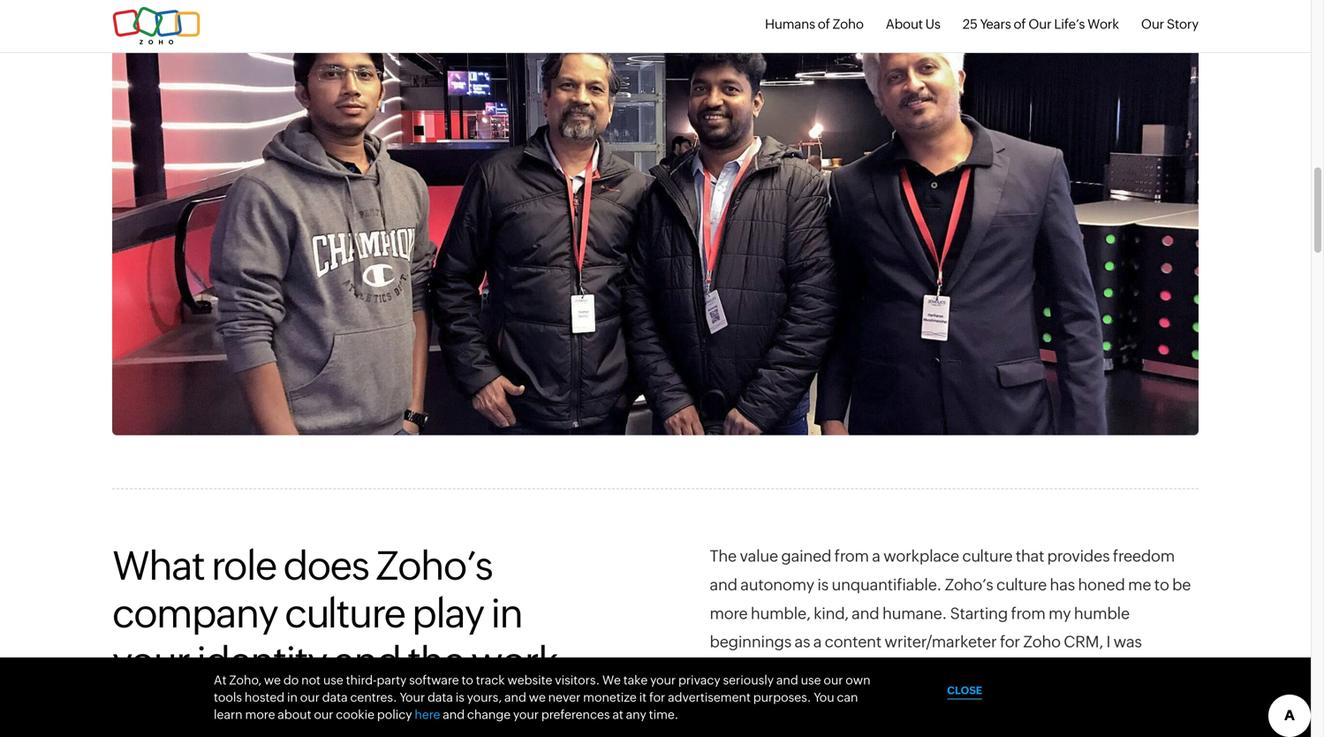 Task type: vqa. For each thing, say whether or not it's contained in the screenshot.
scaled
yes



Task type: locate. For each thing, give the bounding box(es) containing it.
you
[[187, 686, 251, 732]]

your down website at the bottom left of page
[[513, 708, 539, 722]]

0 horizontal spatial data
[[322, 690, 348, 704]]

individual
[[982, 662, 1052, 680]]

company
[[112, 591, 278, 636]]

yours,
[[467, 690, 502, 704]]

0 vertical spatial i
[[1107, 633, 1111, 651]]

1 horizontal spatial more
[[710, 604, 748, 623]]

your right take
[[651, 673, 676, 687]]

1 vertical spatial a
[[814, 633, 822, 651]]

hosted
[[245, 690, 285, 704]]

play
[[412, 591, 484, 636]]

1 vertical spatial as
[[1162, 662, 1178, 680]]

0 horizontal spatial that
[[112, 686, 181, 732]]

0 horizontal spatial use
[[323, 673, 344, 687]]

about us link
[[886, 16, 941, 32]]

zoho's inside the what role does zoho's company culture play in your identity and the work that you do?
[[376, 543, 493, 589]]

from
[[835, 547, 870, 565], [1012, 604, 1046, 623]]

marketing down the meeting,
[[710, 719, 784, 737]]

suites
[[872, 719, 914, 737]]

is up kind,
[[818, 576, 829, 594]]

our left story
[[1142, 16, 1165, 32]]

a up unquantifiable.
[[873, 547, 881, 565]]

workplace
[[1014, 719, 1092, 737]]

at
[[613, 708, 624, 722]]

in down the do
[[287, 690, 298, 704]]

for right it
[[650, 690, 666, 704]]

1 horizontal spatial use
[[801, 673, 822, 687]]

1 horizontal spatial is
[[818, 576, 829, 594]]

tools
[[214, 690, 242, 704]]

1 horizontal spatial data
[[428, 690, 453, 704]]

1 vertical spatial marketing
[[710, 719, 784, 737]]

our
[[824, 673, 844, 687], [300, 690, 320, 704], [314, 708, 334, 722]]

never
[[549, 690, 581, 704]]

zoho's inside the value gained from a workplace culture that provides freedom and autonomy is unquantifiable. zoho's culture has honed me to be more humble, kind, and humane. starting from my humble beginnings as a content writer/marketer for zoho crm, i was empowered to manage marketing for individual products such as zoho meeting, assist, and mail. finally, i scaled up to manage marketing for product suites such as zoho workplace and
[[945, 576, 994, 594]]

products
[[1055, 662, 1121, 680]]

here
[[415, 708, 440, 722]]

1 horizontal spatial that
[[1016, 547, 1045, 565]]

honed
[[1079, 576, 1126, 594]]

in
[[491, 591, 523, 636], [287, 690, 298, 704]]

mail.
[[898, 690, 932, 708]]

can
[[837, 690, 859, 704]]

and up centres.
[[334, 639, 401, 684]]

2 vertical spatial as
[[955, 719, 971, 737]]

1 horizontal spatial from
[[1012, 604, 1046, 623]]

take
[[624, 673, 648, 687]]

to inside at zoho, we do not use third-party software to track website visitors. we take your privacy seriously and use our own tools hosted in our data centres. your data is yours, and we never monetize it for advertisement purposes. you can learn more about our cookie policy
[[462, 673, 474, 687]]

manage
[[819, 662, 878, 680], [1084, 690, 1144, 708]]

0 vertical spatial marketing
[[881, 662, 955, 680]]

your down company
[[112, 639, 190, 684]]

we down website at the bottom left of page
[[529, 690, 546, 704]]

0 horizontal spatial i
[[987, 690, 991, 708]]

use right not
[[323, 673, 344, 687]]

the value gained from a workplace culture that provides freedom and autonomy is unquantifiable. zoho's culture has honed me to be more humble, kind, and humane. starting from my humble beginnings as a content writer/marketer for zoho crm, i was empowered to manage marketing for individual products such as zoho meeting, assist, and mail. finally, i scaled up to manage marketing for product suites such as zoho workplace and
[[710, 547, 1192, 737]]

1 vertical spatial is
[[456, 690, 465, 704]]

a
[[873, 547, 881, 565], [814, 633, 822, 651]]

and
[[710, 576, 738, 594], [852, 604, 880, 623], [334, 639, 401, 684], [777, 673, 799, 687], [505, 690, 527, 704], [867, 690, 895, 708], [443, 708, 465, 722]]

2 of from the left
[[1014, 16, 1027, 32]]

1 of from the left
[[818, 16, 831, 32]]

years
[[981, 16, 1012, 32]]

the
[[408, 639, 464, 684]]

and down own
[[867, 690, 895, 708]]

software
[[409, 673, 459, 687]]

0 vertical spatial in
[[491, 591, 523, 636]]

0 vertical spatial is
[[818, 576, 829, 594]]

role
[[211, 543, 277, 589]]

manage up can
[[819, 662, 878, 680]]

0 horizontal spatial a
[[814, 633, 822, 651]]

advertisement
[[668, 690, 751, 704]]

more inside at zoho, we do not use third-party software to track website visitors. we take your privacy seriously and use our own tools hosted in our data centres. your data is yours, and we never monetize it for advertisement purposes. you can learn more about our cookie policy
[[245, 708, 275, 722]]

use
[[323, 673, 344, 687], [801, 673, 822, 687]]

your
[[112, 639, 190, 684], [651, 673, 676, 687], [513, 708, 539, 722]]

0 horizontal spatial is
[[456, 690, 465, 704]]

culture down does
[[285, 591, 405, 636]]

from up unquantifiable.
[[835, 547, 870, 565]]

that left "you"
[[112, 686, 181, 732]]

a down kind,
[[814, 633, 822, 651]]

our right about
[[314, 708, 334, 722]]

0 vertical spatial as
[[795, 633, 811, 651]]

1 horizontal spatial of
[[1014, 16, 1027, 32]]

about us
[[886, 16, 941, 32]]

zoho
[[833, 16, 864, 32], [1024, 633, 1061, 651], [710, 690, 748, 708], [974, 719, 1011, 737]]

for
[[1000, 633, 1021, 651], [958, 662, 979, 680], [650, 690, 666, 704], [787, 719, 807, 737]]

of right years
[[1014, 16, 1027, 32]]

privacy
[[679, 673, 721, 687]]

seriously
[[723, 673, 774, 687]]

marketing up the mail.
[[881, 662, 955, 680]]

in up work on the bottom left
[[491, 591, 523, 636]]

i right close
[[987, 690, 991, 708]]

i
[[1107, 633, 1111, 651], [987, 690, 991, 708]]

1 vertical spatial i
[[987, 690, 991, 708]]

such down the mail.
[[917, 719, 952, 737]]

close
[[948, 684, 983, 696]]

to left track
[[462, 673, 474, 687]]

0 horizontal spatial your
[[112, 639, 190, 684]]

as down finally,
[[955, 719, 971, 737]]

up
[[1044, 690, 1063, 708]]

1 vertical spatial such
[[917, 719, 952, 737]]

that left provides
[[1016, 547, 1045, 565]]

humble,
[[751, 604, 811, 623]]

1 horizontal spatial zoho's
[[945, 576, 994, 594]]

what
[[112, 543, 205, 589]]

0 horizontal spatial as
[[795, 633, 811, 651]]

0 vertical spatial more
[[710, 604, 748, 623]]

our left life's
[[1029, 16, 1052, 32]]

0 horizontal spatial of
[[818, 16, 831, 32]]

is inside the value gained from a workplace culture that provides freedom and autonomy is unquantifiable. zoho's culture has honed me to be more humble, kind, and humane. starting from my humble beginnings as a content writer/marketer for zoho crm, i was empowered to manage marketing for individual products such as zoho meeting, assist, and mail. finally, i scaled up to manage marketing for product suites such as zoho workplace and
[[818, 576, 829, 594]]

1 vertical spatial in
[[287, 690, 298, 704]]

our down not
[[300, 690, 320, 704]]

2 horizontal spatial your
[[651, 673, 676, 687]]

for up close
[[958, 662, 979, 680]]

to
[[1155, 576, 1170, 594], [801, 662, 816, 680], [462, 673, 474, 687], [1066, 690, 1081, 708]]

centres.
[[350, 690, 397, 704]]

0 horizontal spatial manage
[[819, 662, 878, 680]]

it
[[640, 690, 647, 704]]

culture
[[963, 547, 1013, 565], [997, 576, 1047, 594], [285, 591, 405, 636]]

zoho down seriously
[[710, 690, 748, 708]]

1 horizontal spatial such
[[1124, 662, 1159, 680]]

organization image
[[112, 0, 1199, 488]]

1 horizontal spatial manage
[[1084, 690, 1144, 708]]

data
[[322, 690, 348, 704], [428, 690, 453, 704]]

is inside at zoho, we do not use third-party software to track website visitors. we take your privacy seriously and use our own tools hosted in our data centres. your data is yours, and we never monetize it for advertisement purposes. you can learn more about our cookie policy
[[456, 690, 465, 704]]

life's
[[1055, 16, 1086, 32]]

from left my
[[1012, 604, 1046, 623]]

0 horizontal spatial from
[[835, 547, 870, 565]]

data up cookie
[[322, 690, 348, 704]]

work
[[1088, 16, 1120, 32]]

zoho left about
[[833, 16, 864, 32]]

1 horizontal spatial in
[[491, 591, 523, 636]]

starting
[[951, 604, 1009, 623]]

for up individual
[[1000, 633, 1021, 651]]

third-
[[346, 673, 377, 687]]

that
[[1016, 547, 1045, 565], [112, 686, 181, 732]]

1 horizontal spatial we
[[529, 690, 546, 704]]

2 our from the left
[[1142, 16, 1165, 32]]

1 vertical spatial that
[[112, 686, 181, 732]]

more down hosted
[[245, 708, 275, 722]]

more inside the value gained from a workplace culture that provides freedom and autonomy is unquantifiable. zoho's culture has honed me to be more humble, kind, and humane. starting from my humble beginnings as a content writer/marketer for zoho crm, i was empowered to manage marketing for individual products such as zoho meeting, assist, and mail. finally, i scaled up to manage marketing for product suites such as zoho workplace and
[[710, 604, 748, 623]]

culture inside the what role does zoho's company culture play in your identity and the work that you do?
[[285, 591, 405, 636]]

such down was at the right
[[1124, 662, 1159, 680]]

i left was at the right
[[1107, 633, 1111, 651]]

0 horizontal spatial such
[[917, 719, 952, 737]]

we left the do
[[264, 673, 281, 687]]

more
[[710, 604, 748, 623], [245, 708, 275, 722]]

0 horizontal spatial more
[[245, 708, 275, 722]]

1 vertical spatial more
[[245, 708, 275, 722]]

and down the
[[710, 576, 738, 594]]

0 horizontal spatial zoho's
[[376, 543, 493, 589]]

identity
[[197, 639, 327, 684]]

0 horizontal spatial our
[[1029, 16, 1052, 32]]

monetize
[[583, 690, 637, 704]]

our
[[1029, 16, 1052, 32], [1142, 16, 1165, 32]]

data down software
[[428, 690, 453, 704]]

2 horizontal spatial as
[[1162, 662, 1178, 680]]

0 horizontal spatial in
[[287, 690, 298, 704]]

we
[[264, 673, 281, 687], [529, 690, 546, 704]]

our up you
[[824, 673, 844, 687]]

zoho's up play
[[376, 543, 493, 589]]

0 vertical spatial our
[[824, 673, 844, 687]]

do
[[284, 673, 299, 687]]

is left the yours, on the left bottom of the page
[[456, 690, 465, 704]]

0 vertical spatial that
[[1016, 547, 1045, 565]]

such
[[1124, 662, 1159, 680], [917, 719, 952, 737]]

use up you
[[801, 673, 822, 687]]

manage down products at the right bottom
[[1084, 690, 1144, 708]]

to right up
[[1066, 690, 1081, 708]]

more up 'beginnings'
[[710, 604, 748, 623]]

of right humans
[[818, 16, 831, 32]]

0 vertical spatial such
[[1124, 662, 1159, 680]]

empowered
[[710, 662, 798, 680]]

0 horizontal spatial we
[[264, 673, 281, 687]]

0 vertical spatial a
[[873, 547, 881, 565]]

zoho's up starting on the right bottom of the page
[[945, 576, 994, 594]]

as right products at the right bottom
[[1162, 662, 1178, 680]]

as down humble,
[[795, 633, 811, 651]]

1 vertical spatial our
[[300, 690, 320, 704]]

humans
[[765, 16, 816, 32]]

1 horizontal spatial our
[[1142, 16, 1165, 32]]



Task type: describe. For each thing, give the bounding box(es) containing it.
writer/marketer
[[885, 633, 997, 651]]

party
[[377, 673, 407, 687]]

visitors.
[[555, 673, 600, 687]]

your
[[400, 690, 425, 704]]

culture left has
[[997, 576, 1047, 594]]

we
[[603, 673, 621, 687]]

0 vertical spatial we
[[264, 673, 281, 687]]

you
[[814, 690, 835, 704]]

1 data from the left
[[322, 690, 348, 704]]

1 horizontal spatial as
[[955, 719, 971, 737]]

your inside the what role does zoho's company culture play in your identity and the work that you do?
[[112, 639, 190, 684]]

learn
[[214, 708, 243, 722]]

unquantifiable.
[[832, 576, 942, 594]]

that inside the what role does zoho's company culture play in your identity and the work that you do?
[[112, 686, 181, 732]]

change
[[467, 708, 511, 722]]

us
[[926, 16, 941, 32]]

zoho down my
[[1024, 633, 1061, 651]]

here and change your preferences at any time.
[[415, 708, 679, 722]]

1 use from the left
[[323, 673, 344, 687]]

what role does zoho's company culture play in your identity and the work that you do?
[[112, 543, 558, 732]]

2 data from the left
[[428, 690, 453, 704]]

be
[[1173, 576, 1192, 594]]

culture up starting on the right bottom of the page
[[963, 547, 1013, 565]]

1 horizontal spatial i
[[1107, 633, 1111, 651]]

1 horizontal spatial a
[[873, 547, 881, 565]]

25 years of our life's work link
[[963, 16, 1120, 32]]

me
[[1129, 576, 1152, 594]]

workplace
[[884, 547, 960, 565]]

website
[[508, 673, 553, 687]]

assist,
[[818, 690, 864, 708]]

humans of zoho
[[765, 16, 864, 32]]

crm,
[[1064, 633, 1104, 651]]

not
[[301, 673, 321, 687]]

1 horizontal spatial your
[[513, 708, 539, 722]]

content
[[825, 633, 882, 651]]

0 vertical spatial from
[[835, 547, 870, 565]]

here link
[[415, 708, 440, 722]]

and up purposes.
[[777, 673, 799, 687]]

meeting,
[[751, 690, 815, 708]]

to up you
[[801, 662, 816, 680]]

our story
[[1142, 16, 1199, 32]]

2 use from the left
[[801, 673, 822, 687]]

provides
[[1048, 547, 1111, 565]]

humans of zoho link
[[765, 16, 864, 32]]

zoho,
[[229, 673, 262, 687]]

in inside the what role does zoho's company culture play in your identity and the work that you do?
[[491, 591, 523, 636]]

1 vertical spatial we
[[529, 690, 546, 704]]

at zoho, we do not use third-party software to track website visitors. we take your privacy seriously and use our own tools hosted in our data centres. your data is yours, and we never monetize it for advertisement purposes. you can learn more about our cookie policy
[[214, 673, 871, 722]]

policy
[[377, 708, 412, 722]]

does
[[283, 543, 369, 589]]

for inside at zoho, we do not use third-party software to track website visitors. we take your privacy seriously and use our own tools hosted in our data centres. your data is yours, and we never monetize it for advertisement purposes. you can learn more about our cookie policy
[[650, 690, 666, 704]]

your inside at zoho, we do not use third-party software to track website visitors. we take your privacy seriously and use our own tools hosted in our data centres. your data is yours, and we never monetize it for advertisement purposes. you can learn more about our cookie policy
[[651, 673, 676, 687]]

and inside the what role does zoho's company culture play in your identity and the work that you do?
[[334, 639, 401, 684]]

about
[[278, 708, 312, 722]]

that inside the value gained from a workplace culture that provides freedom and autonomy is unquantifiable. zoho's culture has honed me to be more humble, kind, and humane. starting from my humble beginnings as a content writer/marketer for zoho crm, i was empowered to manage marketing for individual products such as zoho meeting, assist, and mail. finally, i scaled up to manage marketing for product suites such as zoho workplace and
[[1016, 547, 1045, 565]]

story
[[1167, 16, 1199, 32]]

freedom
[[1114, 547, 1176, 565]]

scaled
[[994, 690, 1041, 708]]

was
[[1114, 633, 1143, 651]]

at
[[214, 673, 227, 687]]

the
[[710, 547, 737, 565]]

0 vertical spatial manage
[[819, 662, 878, 680]]

do?
[[258, 686, 325, 732]]

25 years of our life's work
[[963, 16, 1120, 32]]

gained
[[782, 547, 832, 565]]

1 horizontal spatial marketing
[[881, 662, 955, 680]]

work
[[471, 639, 558, 684]]

kind,
[[814, 604, 849, 623]]

humble
[[1075, 604, 1130, 623]]

autonomy
[[741, 576, 815, 594]]

zoho down scaled
[[974, 719, 1011, 737]]

own
[[846, 673, 871, 687]]

1 vertical spatial from
[[1012, 604, 1046, 623]]

and up "content"
[[852, 604, 880, 623]]

for down the meeting,
[[787, 719, 807, 737]]

humane.
[[883, 604, 948, 623]]

has
[[1051, 576, 1076, 594]]

time.
[[649, 708, 679, 722]]

my
[[1049, 604, 1072, 623]]

to left be
[[1155, 576, 1170, 594]]

beginnings
[[710, 633, 792, 651]]

in inside at zoho, we do not use third-party software to track website visitors. we take your privacy seriously and use our own tools hosted in our data centres. your data is yours, and we never monetize it for advertisement purposes. you can learn more about our cookie policy
[[287, 690, 298, 704]]

1 vertical spatial manage
[[1084, 690, 1144, 708]]

2 vertical spatial our
[[314, 708, 334, 722]]

0 horizontal spatial marketing
[[710, 719, 784, 737]]

purposes.
[[754, 690, 812, 704]]

value
[[740, 547, 779, 565]]

and down website at the bottom left of page
[[505, 690, 527, 704]]

track
[[476, 673, 505, 687]]

cookie
[[336, 708, 375, 722]]

product
[[810, 719, 869, 737]]

finally,
[[935, 690, 984, 708]]

our story link
[[1142, 16, 1199, 32]]

preferences
[[542, 708, 610, 722]]

about
[[886, 16, 923, 32]]

and right 'here' link
[[443, 708, 465, 722]]

1 our from the left
[[1029, 16, 1052, 32]]

25
[[963, 16, 978, 32]]

any
[[626, 708, 647, 722]]



